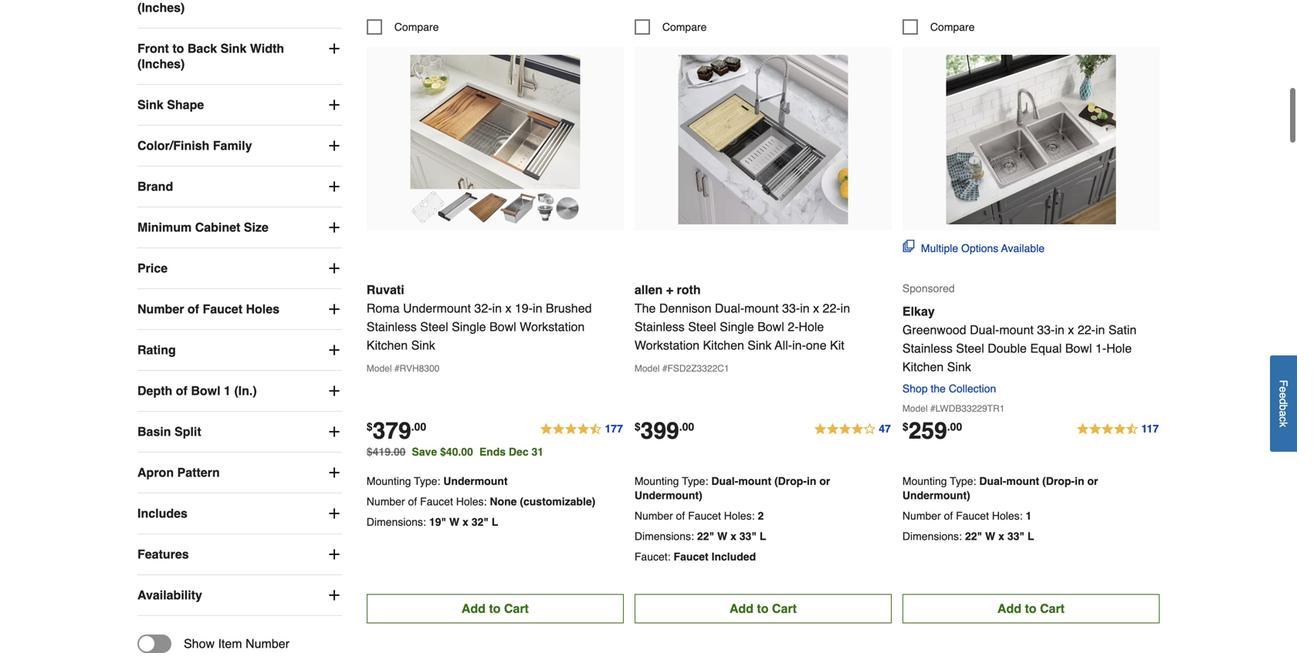 Task type: describe. For each thing, give the bounding box(es) containing it.
show item number
[[184, 637, 289, 652]]

$ for 399
[[635, 421, 641, 433]]

rating
[[137, 343, 176, 358]]

.00 for 399
[[679, 421, 694, 433]]

w for 1
[[985, 531, 995, 543]]

33- inside allen + roth the dennison dual-mount 33-in x 22-in stainless steel single bowl 2-hole workstation kitchen sink all-in-one kit
[[782, 301, 800, 316]]

in up kit
[[840, 301, 850, 316]]

number of faucet holes
[[137, 302, 280, 317]]

lwdb33229tr1
[[935, 404, 1005, 414]]

add to cart for 3rd add to cart button from the right
[[462, 602, 529, 616]]

none
[[490, 496, 517, 508]]

sink inside front to back sink width (inches)
[[220, 41, 247, 56]]

$ 259 .00
[[902, 418, 962, 445]]

all-
[[775, 338, 792, 353]]

mounting type: for number of faucet holes: 1
[[902, 475, 976, 488]]

front to back sink width (inches)
[[137, 41, 284, 71]]

plus image for depth of bowl 1 (in.)
[[326, 384, 342, 399]]

4.5 stars image for 379
[[539, 421, 624, 439]]

add for 3rd add to cart button from left
[[997, 602, 1021, 616]]

of for number of faucet holes
[[188, 302, 199, 317]]

sponsored
[[902, 282, 955, 295]]

plus image for color/finish family
[[326, 138, 342, 154]]

dec
[[509, 446, 529, 458]]

one
[[806, 338, 827, 353]]

multiple options available link
[[902, 240, 1045, 256]]

undermount) for number of faucet holes: 2
[[635, 490, 702, 502]]

117
[[1141, 423, 1159, 435]]

available
[[1001, 242, 1045, 255]]

ruvati roma undermount 32-in x 19-in brushed stainless steel single bowl workstation kitchen sink
[[367, 283, 592, 353]]

undermount for mounting type:
[[443, 475, 508, 488]]

(drop- for 1
[[1042, 475, 1075, 488]]

dimensions: for number of faucet holes: 2
[[635, 531, 694, 543]]

holes: for 2
[[724, 510, 755, 523]]

allen + roth the dennison dual-mount 33-in x 22-in stainless steel single bowl 2-hole workstation kitchen sink all-in-one kit
[[635, 283, 850, 353]]

steel inside 'elkay greenwood dual-mount 33-in x 22-in satin stainless steel double equal bowl 1-hole kitchen sink'
[[956, 342, 984, 356]]

front to back sink width (inches) button
[[137, 29, 342, 84]]

availability
[[137, 589, 202, 603]]

number for number of faucet holes: none (customizable)
[[367, 496, 405, 508]]

of for depth of bowl 1 (in.)
[[176, 384, 188, 398]]

3 add to cart button from the left
[[902, 595, 1160, 624]]

dimensions: 22" w x  33" l for 2
[[635, 531, 766, 543]]

# for allen + roth the dennison dual-mount 33-in x 22-in stainless steel single bowl 2-hole workstation kitchen sink all-in-one kit
[[662, 364, 667, 374]]

mounting type: undermount
[[367, 475, 508, 488]]

number of faucet holes: 1
[[902, 510, 1032, 523]]

plus image for sink shape
[[326, 97, 342, 113]]

mounting for number of faucet holes: 2
[[635, 475, 679, 488]]

47 button
[[813, 421, 892, 439]]

number for number of faucet holes: 2
[[635, 510, 673, 523]]

kit
[[830, 338, 844, 353]]

elkay greenwood dual-mount 33-in x 22-in satin stainless steel double equal bowl 1-hole kitchen sink image
[[946, 55, 1116, 225]]

in down 47 button
[[807, 475, 816, 488]]

x up included
[[730, 531, 736, 543]]

dual-mount (drop-in or undermount) for 1
[[902, 475, 1098, 502]]

(customizable)
[[520, 496, 595, 508]]

plus image for front to back sink width (inches)
[[326, 41, 342, 56]]

w for none
[[449, 516, 459, 529]]

front
[[137, 41, 169, 56]]

2 horizontal spatial #
[[930, 404, 935, 414]]

117 button
[[1076, 421, 1160, 439]]

double
[[988, 342, 1027, 356]]

32-
[[474, 301, 492, 316]]

faucet for number of faucet holes: 1
[[956, 510, 989, 523]]

22- inside allen + roth the dennison dual-mount 33-in x 22-in stainless steel single bowl 2-hole workstation kitchen sink all-in-one kit
[[823, 301, 840, 316]]

depth
[[137, 384, 172, 398]]

33- inside 'elkay greenwood dual-mount 33-in x 22-in satin stainless steel double equal bowl 1-hole kitchen sink'
[[1037, 323, 1055, 337]]

of for number of faucet holes: 2
[[676, 510, 685, 523]]

.00 for 259
[[947, 421, 962, 433]]

shape
[[167, 98, 204, 112]]

f
[[1277, 381, 1290, 387]]

$419.00 save $40.00 ends dec 31
[[367, 446, 544, 458]]

hole inside 'elkay greenwood dual-mount 33-in x 22-in satin stainless steel double equal bowl 1-hole kitchen sink'
[[1106, 342, 1132, 356]]

d
[[1277, 399, 1290, 405]]

dennison
[[659, 301, 711, 316]]

in down 117 button
[[1075, 475, 1084, 488]]

back
[[188, 41, 217, 56]]

features button
[[137, 535, 342, 575]]

(inches)
[[137, 57, 185, 71]]

includes
[[137, 507, 188, 521]]

2 e from the top
[[1277, 393, 1290, 399]]

model # lwdb33229tr1
[[902, 404, 1005, 414]]

1 vertical spatial 1
[[1026, 510, 1032, 523]]

single inside allen + roth the dennison dual-mount 33-in x 22-in stainless steel single bowl 2-hole workstation kitchen sink all-in-one kit
[[720, 320, 754, 334]]

399
[[641, 418, 679, 445]]

basin split
[[137, 425, 201, 439]]

number of faucet holes button
[[137, 290, 342, 330]]

1 mounting from the left
[[367, 475, 411, 488]]

split
[[174, 425, 201, 439]]

plus image for price
[[326, 261, 342, 276]]

dual- inside allen + roth the dennison dual-mount 33-in x 22-in stainless steel single bowl 2-hole workstation kitchen sink all-in-one kit
[[715, 301, 744, 316]]

2
[[758, 510, 764, 523]]

hole inside allen + roth the dennison dual-mount 33-in x 22-in stainless steel single bowl 2-hole workstation kitchen sink all-in-one kit
[[799, 320, 824, 334]]

bowl inside 'elkay greenwood dual-mount 33-in x 22-in satin stainless steel double equal bowl 1-hole kitchen sink'
[[1065, 342, 1092, 356]]

roth
[[677, 283, 701, 297]]

x inside ruvati roma undermount 32-in x 19-in brushed stainless steel single bowl workstation kitchen sink
[[505, 301, 511, 316]]

faucet:
[[635, 551, 671, 563]]

in left brushed
[[533, 301, 542, 316]]

plus image for brand
[[326, 179, 342, 195]]

compare for 5013106401 element
[[930, 21, 975, 33]]

basin
[[137, 425, 171, 439]]

k
[[1277, 423, 1290, 428]]

22" for 2
[[697, 531, 714, 543]]

33" for 2
[[739, 531, 757, 543]]

1 cart from the left
[[504, 602, 529, 616]]

plus image for number of faucet holes
[[326, 302, 342, 317]]

259
[[908, 418, 947, 445]]

$ for 379
[[367, 421, 373, 433]]

b
[[1277, 405, 1290, 411]]

shop
[[902, 383, 928, 395]]

5013106401 element
[[902, 19, 975, 35]]

compare for 5013222693 element
[[662, 21, 707, 33]]

apron
[[137, 466, 174, 480]]

shop the collection link
[[902, 383, 1002, 395]]

x left '32"'
[[462, 516, 468, 529]]

model # fsd2z3322c1
[[635, 364, 729, 374]]

the
[[635, 301, 656, 316]]

model # rvh8300
[[367, 364, 440, 374]]

1 add to cart button from the left
[[367, 595, 624, 624]]

mount up number of faucet holes: 1
[[1006, 475, 1039, 488]]

in left 19-
[[492, 301, 502, 316]]

color/finish
[[137, 139, 209, 153]]

dimensions: 22" w x  33" l for 1
[[902, 531, 1034, 543]]

faucet for number of faucet holes: none (customizable)
[[420, 496, 453, 508]]

plus image for features
[[326, 547, 342, 563]]

add for 3rd add to cart button from the right
[[462, 602, 486, 616]]

$40.00
[[440, 446, 473, 458]]

(drop- for 2
[[774, 475, 807, 488]]

l for 1
[[1028, 531, 1034, 543]]

ends
[[479, 446, 506, 458]]

type: for number of faucet holes: 1
[[950, 475, 976, 488]]

2 horizontal spatial model
[[902, 404, 928, 414]]

the
[[931, 383, 946, 395]]

depth of bowl 1 (in.) button
[[137, 371, 342, 412]]

in-
[[792, 338, 806, 353]]

minimum cabinet size button
[[137, 208, 342, 248]]

roma
[[367, 301, 400, 316]]

w for 2
[[717, 531, 727, 543]]

kitchen inside ruvati roma undermount 32-in x 19-in brushed stainless steel single bowl workstation kitchen sink
[[367, 338, 408, 353]]

elkay
[[902, 304, 935, 319]]

add for 2nd add to cart button from right
[[729, 602, 753, 616]]

x inside 'elkay greenwood dual-mount 33-in x 22-in satin stainless steel double equal bowl 1-hole kitchen sink'
[[1068, 323, 1074, 337]]

includes button
[[137, 494, 342, 534]]

to inside front to back sink width (inches)
[[172, 41, 184, 56]]

c
[[1277, 417, 1290, 423]]

f e e d b a c k button
[[1270, 356, 1297, 453]]

of for number of faucet holes: 1
[[944, 510, 953, 523]]

brushed
[[546, 301, 592, 316]]

32"
[[471, 516, 489, 529]]

dimensions: 19" w x  32" l
[[367, 516, 498, 529]]

(in.)
[[234, 384, 257, 398]]



Task type: locate. For each thing, give the bounding box(es) containing it.
1 single from the left
[[452, 320, 486, 334]]

33- up 2-
[[782, 301, 800, 316]]

greenwood
[[902, 323, 966, 337]]

mount up double
[[999, 323, 1034, 337]]

undermount) up number of faucet holes: 2
[[635, 490, 702, 502]]

plus image inside color/finish family button
[[326, 138, 342, 154]]

0 vertical spatial 1
[[224, 384, 231, 398]]

hole down satin
[[1106, 342, 1132, 356]]

depth of bowl 1 (in.)
[[137, 384, 257, 398]]

33- up equal
[[1037, 323, 1055, 337]]

2 horizontal spatial type:
[[950, 475, 976, 488]]

0 horizontal spatial type:
[[414, 475, 440, 488]]

4.5 stars image
[[539, 421, 624, 439], [1076, 421, 1160, 439]]

0 horizontal spatial (drop-
[[774, 475, 807, 488]]

brand
[[137, 180, 173, 194]]

holes: for 1
[[992, 510, 1023, 523]]

1 horizontal spatial 33"
[[1007, 531, 1025, 543]]

satin
[[1108, 323, 1137, 337]]

3 $ from the left
[[902, 421, 908, 433]]

mount up all-
[[744, 301, 779, 316]]

2 horizontal spatial stainless
[[902, 342, 953, 356]]

0 horizontal spatial mounting
[[367, 475, 411, 488]]

single inside ruvati roma undermount 32-in x 19-in brushed stainless steel single bowl workstation kitchen sink
[[452, 320, 486, 334]]

plus image for basin split
[[326, 425, 342, 440]]

1 horizontal spatial 4.5 stars image
[[1076, 421, 1160, 439]]

workstation down brushed
[[520, 320, 585, 334]]

l
[[492, 516, 498, 529], [760, 531, 766, 543], [1028, 531, 1034, 543]]

steel inside allen + roth the dennison dual-mount 33-in x 22-in stainless steel single bowl 2-hole workstation kitchen sink all-in-one kit
[[688, 320, 716, 334]]

save
[[412, 446, 437, 458]]

model down shop
[[902, 404, 928, 414]]

4.5 stars image containing 177
[[539, 421, 624, 439]]

plus image for minimum cabinet size
[[326, 220, 342, 236]]

or for 1
[[1087, 475, 1098, 488]]

or for 2
[[819, 475, 830, 488]]

2 plus image from the top
[[326, 138, 342, 154]]

pattern
[[177, 466, 220, 480]]

w
[[449, 516, 459, 529], [717, 531, 727, 543], [985, 531, 995, 543]]

stainless inside 'elkay greenwood dual-mount 33-in x 22-in satin stainless steel double equal bowl 1-hole kitchen sink'
[[902, 342, 953, 356]]

dimensions: up faucet:
[[635, 531, 694, 543]]

2 plus image from the top
[[326, 261, 342, 276]]

show item number element
[[137, 635, 289, 654]]

plus image for rating
[[326, 343, 342, 358]]

or
[[819, 475, 830, 488], [1087, 475, 1098, 488]]

2-
[[788, 320, 799, 334]]

compare inside 5013106401 element
[[930, 21, 975, 33]]

dual- up number of faucet holes: 1
[[979, 475, 1006, 488]]

1 vertical spatial 33-
[[1037, 323, 1055, 337]]

sink up rvh8300
[[411, 338, 435, 353]]

compare
[[394, 21, 439, 33], [662, 21, 707, 33], [930, 21, 975, 33]]

sink inside ruvati roma undermount 32-in x 19-in brushed stainless steel single bowl workstation kitchen sink
[[411, 338, 435, 353]]

mounting type: up number of faucet holes: 1
[[902, 475, 976, 488]]

sink inside 'elkay greenwood dual-mount 33-in x 22-in satin stainless steel double equal bowl 1-hole kitchen sink'
[[947, 360, 971, 374]]

plus image inside apron pattern button
[[326, 466, 342, 481]]

undermount for ruvati
[[403, 301, 471, 316]]

bowl inside 'depth of bowl 1 (in.)' button
[[191, 384, 220, 398]]

2 cart from the left
[[772, 602, 797, 616]]

1 type: from the left
[[414, 475, 440, 488]]

sink
[[220, 41, 247, 56], [137, 98, 164, 112], [411, 338, 435, 353], [748, 338, 772, 353], [947, 360, 971, 374]]

plus image inside brand button
[[326, 179, 342, 195]]

5 plus image from the top
[[326, 384, 342, 399]]

5013222693 element
[[635, 19, 707, 35]]

0 horizontal spatial #
[[394, 364, 400, 374]]

1 horizontal spatial mounting type:
[[902, 475, 976, 488]]

x left satin
[[1068, 323, 1074, 337]]

dual- up double
[[970, 323, 999, 337]]

mounting type: for number of faucet holes: 2
[[635, 475, 708, 488]]

x down number of faucet holes: 1
[[998, 531, 1004, 543]]

# up the $ 399 .00
[[662, 364, 667, 374]]

4.5 stars image containing 117
[[1076, 421, 1160, 439]]

allen
[[635, 283, 663, 297]]

sink right back at the top left of the page
[[220, 41, 247, 56]]

# for ruvati roma undermount 32-in x 19-in brushed stainless steel single bowl workstation kitchen sink
[[394, 364, 400, 374]]

1 horizontal spatial (drop-
[[1042, 475, 1075, 488]]

33" up included
[[739, 531, 757, 543]]

type: up number of faucet holes: 1
[[950, 475, 976, 488]]

2 undermount) from the left
[[902, 490, 970, 502]]

$ inside the $ 399 .00
[[635, 421, 641, 433]]

1 horizontal spatial dimensions:
[[635, 531, 694, 543]]

included
[[711, 551, 756, 563]]

e up b
[[1277, 393, 1290, 399]]

features
[[137, 548, 189, 562]]

0 vertical spatial undermount
[[403, 301, 471, 316]]

$
[[367, 421, 373, 433], [635, 421, 641, 433], [902, 421, 908, 433]]

bowl inside ruvati roma undermount 32-in x 19-in brushed stainless steel single bowl workstation kitchen sink
[[489, 320, 516, 334]]

$ right 47
[[902, 421, 908, 433]]

mounting
[[367, 475, 411, 488], [635, 475, 679, 488], [902, 475, 947, 488]]

2 .00 from the left
[[679, 421, 694, 433]]

add to cart for 2nd add to cart button from right
[[729, 602, 797, 616]]

dimensions: down number of faucet holes: 1
[[902, 531, 962, 543]]

dual-mount (drop-in or undermount) for 2
[[635, 475, 830, 502]]

0 horizontal spatial cart
[[504, 602, 529, 616]]

.00 down model # fsd2z3322c1
[[679, 421, 694, 433]]

0 horizontal spatial add
[[462, 602, 486, 616]]

31
[[532, 446, 544, 458]]

1 horizontal spatial or
[[1087, 475, 1098, 488]]

#
[[394, 364, 400, 374], [662, 364, 667, 374], [930, 404, 935, 414]]

dimensions: 22" w x  33" l down number of faucet holes: 2
[[635, 531, 766, 543]]

1 vertical spatial hole
[[1106, 342, 1132, 356]]

1 add to cart from the left
[[462, 602, 529, 616]]

1 compare from the left
[[394, 21, 439, 33]]

actual price $399.00 element
[[635, 418, 694, 445]]

2 add to cart from the left
[[729, 602, 797, 616]]

plus image inside number of faucet holes button
[[326, 302, 342, 317]]

$ up $419.00
[[367, 421, 373, 433]]

1 add from the left
[[462, 602, 486, 616]]

stainless down roma
[[367, 320, 417, 334]]

33" down number of faucet holes: 1
[[1007, 531, 1025, 543]]

1 horizontal spatial mounting
[[635, 475, 679, 488]]

2 compare from the left
[[662, 21, 707, 33]]

plus image for includes
[[326, 507, 342, 522]]

bowl left 2-
[[757, 320, 784, 334]]

7 plus image from the top
[[326, 507, 342, 522]]

2 horizontal spatial .00
[[947, 421, 962, 433]]

bowl left 1-
[[1065, 342, 1092, 356]]

add
[[462, 602, 486, 616], [729, 602, 753, 616], [997, 602, 1021, 616]]

type: down save
[[414, 475, 440, 488]]

actual price $379.00 element
[[367, 418, 426, 445]]

2 horizontal spatial steel
[[956, 342, 984, 356]]

22- left satin
[[1078, 323, 1095, 337]]

dual- up number of faucet holes: 2
[[711, 475, 738, 488]]

2 dual-mount (drop-in or undermount) from the left
[[902, 475, 1098, 502]]

1 dimensions: 22" w x  33" l from the left
[[635, 531, 766, 543]]

379
[[373, 418, 411, 445]]

22" down number of faucet holes: 2
[[697, 531, 714, 543]]

plus image for apron pattern
[[326, 466, 342, 481]]

faucet for number of faucet holes
[[203, 302, 242, 317]]

1 horizontal spatial holes:
[[724, 510, 755, 523]]

savings save $40.00 element
[[412, 446, 550, 458]]

0 horizontal spatial 4.5 stars image
[[539, 421, 624, 439]]

3 plus image from the top
[[326, 302, 342, 317]]

mounting for number of faucet holes: 1
[[902, 475, 947, 488]]

mount inside allen + roth the dennison dual-mount 33-in x 22-in stainless steel single bowl 2-hole workstation kitchen sink all-in-one kit
[[744, 301, 779, 316]]

8 plus image from the top
[[326, 547, 342, 563]]

dual-
[[715, 301, 744, 316], [970, 323, 999, 337], [711, 475, 738, 488], [979, 475, 1006, 488]]

undermount)
[[635, 490, 702, 502], [902, 490, 970, 502]]

1 horizontal spatial hole
[[1106, 342, 1132, 356]]

undermount) up number of faucet holes: 1
[[902, 490, 970, 502]]

1 undermount) from the left
[[635, 490, 702, 502]]

of for number of faucet holes: none (customizable)
[[408, 496, 417, 508]]

2 horizontal spatial add to cart
[[997, 602, 1065, 616]]

4.5 stars image for 259
[[1076, 421, 1160, 439]]

mounting down $419.00
[[367, 475, 411, 488]]

single left 2-
[[720, 320, 754, 334]]

single down 32-
[[452, 320, 486, 334]]

3 plus image from the top
[[326, 179, 342, 195]]

plus image inside price button
[[326, 261, 342, 276]]

1 horizontal spatial 33-
[[1037, 323, 1055, 337]]

type: for number of faucet holes: 2
[[682, 475, 708, 488]]

model for roma undermount 32-in x 19-in brushed stainless steel single bowl workstation kitchen sink
[[367, 364, 392, 374]]

type: up number of faucet holes: 2
[[682, 475, 708, 488]]

mount up 2
[[738, 475, 771, 488]]

177
[[605, 423, 623, 435]]

2 horizontal spatial compare
[[930, 21, 975, 33]]

a
[[1277, 411, 1290, 417]]

mounting type: up number of faucet holes: 2
[[635, 475, 708, 488]]

x inside allen + roth the dennison dual-mount 33-in x 22-in stainless steel single bowl 2-hole workstation kitchen sink all-in-one kit
[[813, 301, 819, 316]]

22- inside 'elkay greenwood dual-mount 33-in x 22-in satin stainless steel double equal bowl 1-hole kitchen sink'
[[1078, 323, 1095, 337]]

0 horizontal spatial mounting type:
[[635, 475, 708, 488]]

0 horizontal spatial holes:
[[456, 496, 487, 508]]

elkay greenwood dual-mount 33-in x 22-in satin stainless steel double equal bowl 1-hole kitchen sink
[[902, 304, 1137, 374]]

holes
[[246, 302, 280, 317]]

l down number of faucet holes: 1
[[1028, 531, 1034, 543]]

add to cart button
[[367, 595, 624, 624], [635, 595, 892, 624], [902, 595, 1160, 624]]

2 (drop- from the left
[[1042, 475, 1075, 488]]

1
[[224, 384, 231, 398], [1026, 510, 1032, 523]]

plus image inside front to back sink width (inches) button
[[326, 41, 342, 56]]

stainless
[[367, 320, 417, 334], [635, 320, 685, 334], [902, 342, 953, 356]]

l for none (customizable)
[[492, 516, 498, 529]]

1 horizontal spatial 22-
[[1078, 323, 1095, 337]]

0 horizontal spatial add to cart button
[[367, 595, 624, 624]]

0 horizontal spatial 22-
[[823, 301, 840, 316]]

bowl inside allen + roth the dennison dual-mount 33-in x 22-in stainless steel single bowl 2-hole workstation kitchen sink all-in-one kit
[[757, 320, 784, 334]]

basin split button
[[137, 412, 342, 452]]

faucet: faucet included
[[635, 551, 756, 563]]

4 plus image from the top
[[326, 220, 342, 236]]

rating button
[[137, 330, 342, 371]]

1 horizontal spatial .00
[[679, 421, 694, 433]]

show
[[184, 637, 215, 652]]

.00 for 379
[[411, 421, 426, 433]]

1 horizontal spatial cart
[[772, 602, 797, 616]]

1 horizontal spatial dual-mount (drop-in or undermount)
[[902, 475, 1098, 502]]

sink inside "button"
[[137, 98, 164, 112]]

l right '32"'
[[492, 516, 498, 529]]

faucet inside button
[[203, 302, 242, 317]]

size
[[244, 220, 269, 235]]

e
[[1277, 387, 1290, 393], [1277, 393, 1290, 399]]

steel down dennison at the top right of the page
[[688, 320, 716, 334]]

apron pattern
[[137, 466, 220, 480]]

mounting down 259
[[902, 475, 947, 488]]

0 horizontal spatial 33"
[[739, 531, 757, 543]]

sink shape
[[137, 98, 204, 112]]

family
[[213, 139, 252, 153]]

plus image
[[326, 41, 342, 56], [326, 138, 342, 154], [326, 179, 342, 195], [326, 220, 342, 236], [326, 425, 342, 440]]

.00 inside the $ 399 .00
[[679, 421, 694, 433]]

dual-mount (drop-in or undermount) up 2
[[635, 475, 830, 502]]

dimensions: for number of faucet holes: 1
[[902, 531, 962, 543]]

x left 19-
[[505, 301, 511, 316]]

1 horizontal spatial single
[[720, 320, 754, 334]]

1 vertical spatial undermount
[[443, 475, 508, 488]]

kitchen up model # rvh8300
[[367, 338, 408, 353]]

actual price $259.00 element
[[902, 418, 962, 445]]

1 plus image from the top
[[326, 41, 342, 56]]

2 horizontal spatial cart
[[1040, 602, 1065, 616]]

2 mounting type: from the left
[[902, 475, 976, 488]]

0 horizontal spatial w
[[449, 516, 459, 529]]

1 horizontal spatial dimensions: 22" w x  33" l
[[902, 531, 1034, 543]]

add to cart for 3rd add to cart button from left
[[997, 602, 1065, 616]]

plus image inside basin split button
[[326, 425, 342, 440]]

3 type: from the left
[[950, 475, 976, 488]]

kitchen inside allen + roth the dennison dual-mount 33-in x 22-in stainless steel single bowl 2-hole workstation kitchen sink all-in-one kit
[[703, 338, 744, 353]]

3 add to cart from the left
[[997, 602, 1065, 616]]

3 mounting from the left
[[902, 475, 947, 488]]

2 horizontal spatial w
[[985, 531, 995, 543]]

hole
[[799, 320, 824, 334], [1106, 342, 1132, 356]]

l for 2
[[760, 531, 766, 543]]

mount inside 'elkay greenwood dual-mount 33-in x 22-in satin stainless steel double equal bowl 1-hole kitchen sink'
[[999, 323, 1034, 337]]

1 horizontal spatial undermount)
[[902, 490, 970, 502]]

+
[[666, 283, 673, 297]]

cart
[[504, 602, 529, 616], [772, 602, 797, 616], [1040, 602, 1065, 616]]

2 horizontal spatial add to cart button
[[902, 595, 1160, 624]]

was price $419.00 element
[[367, 442, 412, 458]]

$ right 177
[[635, 421, 641, 433]]

plus image
[[326, 97, 342, 113], [326, 261, 342, 276], [326, 302, 342, 317], [326, 343, 342, 358], [326, 384, 342, 399], [326, 466, 342, 481], [326, 507, 342, 522], [326, 547, 342, 563], [326, 588, 342, 604]]

$ inside $ 259 .00
[[902, 421, 908, 433]]

.00 up save
[[411, 421, 426, 433]]

plus image inside the availability button
[[326, 588, 342, 604]]

kitchen up shop
[[902, 360, 944, 374]]

w right 19"
[[449, 516, 459, 529]]

allen + roth the dennison dual-mount 33-in x 22-in stainless steel single bowl 2-hole workstation kitchen sink all-in-one kit image
[[678, 55, 848, 225]]

stainless down greenwood
[[902, 342, 953, 356]]

9 plus image from the top
[[326, 588, 342, 604]]

0 horizontal spatial 33-
[[782, 301, 800, 316]]

sink inside allen + roth the dennison dual-mount 33-in x 22-in stainless steel single bowl 2-hole workstation kitchen sink all-in-one kit
[[748, 338, 772, 353]]

number for number of faucet holes: 1
[[902, 510, 941, 523]]

l down 2
[[760, 531, 766, 543]]

steel inside ruvati roma undermount 32-in x 19-in brushed stainless steel single bowl workstation kitchen sink
[[420, 320, 448, 334]]

undermount) for number of faucet holes: 1
[[902, 490, 970, 502]]

mounting down 399 at the bottom
[[635, 475, 679, 488]]

w down number of faucet holes: 1
[[985, 531, 995, 543]]

# down the at right bottom
[[930, 404, 935, 414]]

1 $ from the left
[[367, 421, 373, 433]]

ruvati
[[367, 283, 404, 297]]

in up 1-
[[1095, 323, 1105, 337]]

33" for 1
[[1007, 531, 1025, 543]]

2 or from the left
[[1087, 475, 1098, 488]]

.00 inside $ 379 .00
[[411, 421, 426, 433]]

workstation
[[520, 320, 585, 334], [635, 338, 700, 353]]

1 horizontal spatial 22"
[[965, 531, 982, 543]]

hole up the "one"
[[799, 320, 824, 334]]

plus image for availability
[[326, 588, 342, 604]]

workstation up model # fsd2z3322c1
[[635, 338, 700, 353]]

0 horizontal spatial steel
[[420, 320, 448, 334]]

1 plus image from the top
[[326, 97, 342, 113]]

collection
[[949, 383, 996, 395]]

1 horizontal spatial #
[[662, 364, 667, 374]]

stainless inside allen + roth the dennison dual-mount 33-in x 22-in stainless steel single bowl 2-hole workstation kitchen sink all-in-one kit
[[635, 320, 685, 334]]

number inside button
[[137, 302, 184, 317]]

3 add from the left
[[997, 602, 1021, 616]]

3 compare from the left
[[930, 21, 975, 33]]

.00 inside $ 259 .00
[[947, 421, 962, 433]]

1 22" from the left
[[697, 531, 714, 543]]

1 .00 from the left
[[411, 421, 426, 433]]

1-
[[1095, 342, 1106, 356]]

22" for 1
[[965, 531, 982, 543]]

in up equal
[[1055, 323, 1064, 337]]

ruvati roma undermount 32-in x 19-in brushed stainless steel single bowl workstation kitchen sink image
[[410, 55, 580, 225]]

1 horizontal spatial $
[[635, 421, 641, 433]]

add to cart
[[462, 602, 529, 616], [729, 602, 797, 616], [997, 602, 1065, 616]]

model for the dennison dual-mount 33-in x 22-in stainless steel single bowl 2-hole workstation kitchen sink all-in-one kit
[[635, 364, 660, 374]]

2 type: from the left
[[682, 475, 708, 488]]

0 horizontal spatial or
[[819, 475, 830, 488]]

0 horizontal spatial .00
[[411, 421, 426, 433]]

$419.00
[[367, 446, 406, 458]]

$ 399 .00
[[635, 418, 694, 445]]

2 $ from the left
[[635, 421, 641, 433]]

plus image inside 'depth of bowl 1 (in.)' button
[[326, 384, 342, 399]]

2 mounting from the left
[[635, 475, 679, 488]]

kitchen up fsd2z3322c1
[[703, 338, 744, 353]]

0 horizontal spatial undermount)
[[635, 490, 702, 502]]

dimensions: for number of faucet holes: none (customizable)
[[367, 516, 426, 529]]

4 stars image
[[813, 421, 892, 439]]

$ for 259
[[902, 421, 908, 433]]

workstation inside ruvati roma undermount 32-in x 19-in brushed stainless steel single bowl workstation kitchen sink
[[520, 320, 585, 334]]

workstation inside allen + roth the dennison dual-mount 33-in x 22-in stainless steel single bowl 2-hole workstation kitchen sink all-in-one kit
[[635, 338, 700, 353]]

f e e d b a c k
[[1277, 381, 1290, 428]]

0 vertical spatial workstation
[[520, 320, 585, 334]]

1 horizontal spatial add to cart button
[[635, 595, 892, 624]]

2 horizontal spatial add
[[997, 602, 1021, 616]]

undermount inside ruvati roma undermount 32-in x 19-in brushed stainless steel single bowl workstation kitchen sink
[[403, 301, 471, 316]]

1 e from the top
[[1277, 387, 1290, 393]]

0 horizontal spatial 1
[[224, 384, 231, 398]]

0 horizontal spatial dimensions: 22" w x  33" l
[[635, 531, 766, 543]]

cabinet
[[195, 220, 240, 235]]

3 .00 from the left
[[947, 421, 962, 433]]

19"
[[429, 516, 446, 529]]

dimensions: 22" w x  33" l down number of faucet holes: 1
[[902, 531, 1034, 543]]

0 horizontal spatial stainless
[[367, 320, 417, 334]]

number of faucet holes: none (customizable)
[[367, 496, 595, 508]]

sink left shape
[[137, 98, 164, 112]]

2 horizontal spatial kitchen
[[902, 360, 944, 374]]

ends dec 31 element
[[479, 446, 550, 458]]

number for number of faucet holes
[[137, 302, 184, 317]]

holes: for none (customizable)
[[456, 496, 487, 508]]

availability button
[[137, 576, 342, 616]]

1 33" from the left
[[739, 531, 757, 543]]

minimum cabinet size
[[137, 220, 269, 235]]

5 plus image from the top
[[326, 425, 342, 440]]

1 horizontal spatial workstation
[[635, 338, 700, 353]]

1 inside button
[[224, 384, 231, 398]]

0 horizontal spatial compare
[[394, 21, 439, 33]]

dual- right dennison at the top right of the page
[[715, 301, 744, 316]]

0 horizontal spatial $
[[367, 421, 373, 433]]

1 horizontal spatial add
[[729, 602, 753, 616]]

1 or from the left
[[819, 475, 830, 488]]

1 horizontal spatial l
[[760, 531, 766, 543]]

1 horizontal spatial model
[[635, 364, 660, 374]]

steel up rvh8300
[[420, 320, 448, 334]]

item
[[218, 637, 242, 652]]

1 4.5 stars image from the left
[[539, 421, 624, 439]]

2 33" from the left
[[1007, 531, 1025, 543]]

$ inside $ 379 .00
[[367, 421, 373, 433]]

dual-mount (drop-in or undermount) up number of faucet holes: 1
[[902, 475, 1098, 502]]

dual- inside 'elkay greenwood dual-mount 33-in x 22-in satin stainless steel double equal bowl 1-hole kitchen sink'
[[970, 323, 999, 337]]

or down 47 button
[[819, 475, 830, 488]]

color/finish family
[[137, 139, 252, 153]]

2 dimensions: 22" w x  33" l from the left
[[902, 531, 1034, 543]]

1 horizontal spatial type:
[[682, 475, 708, 488]]

6 plus image from the top
[[326, 466, 342, 481]]

2 horizontal spatial holes:
[[992, 510, 1023, 523]]

0 horizontal spatial l
[[492, 516, 498, 529]]

0 vertical spatial 22-
[[823, 301, 840, 316]]

price button
[[137, 249, 342, 289]]

0 horizontal spatial hole
[[799, 320, 824, 334]]

w up included
[[717, 531, 727, 543]]

faucet
[[203, 302, 242, 317], [420, 496, 453, 508], [688, 510, 721, 523], [956, 510, 989, 523], [674, 551, 708, 563]]

.00 down model # lwdb33229tr1
[[947, 421, 962, 433]]

mounting type:
[[635, 475, 708, 488], [902, 475, 976, 488]]

2 horizontal spatial dimensions:
[[902, 531, 962, 543]]

2 add to cart button from the left
[[635, 595, 892, 624]]

2 horizontal spatial l
[[1028, 531, 1034, 543]]

model left fsd2z3322c1
[[635, 364, 660, 374]]

plus image inside rating button
[[326, 343, 342, 358]]

sink left all-
[[748, 338, 772, 353]]

1 (drop- from the left
[[774, 475, 807, 488]]

0 horizontal spatial dimensions:
[[367, 516, 426, 529]]

2 22" from the left
[[965, 531, 982, 543]]

0 vertical spatial 33-
[[782, 301, 800, 316]]

1 horizontal spatial w
[[717, 531, 727, 543]]

1 horizontal spatial kitchen
[[703, 338, 744, 353]]

compare inside 1001346272 element
[[394, 21, 439, 33]]

0 horizontal spatial kitchen
[[367, 338, 408, 353]]

apron pattern button
[[137, 453, 342, 493]]

number of faucet holes: 2
[[635, 510, 764, 523]]

0 horizontal spatial 22"
[[697, 531, 714, 543]]

sink up the shop the collection link
[[947, 360, 971, 374]]

22- up kit
[[823, 301, 840, 316]]

2 4.5 stars image from the left
[[1076, 421, 1160, 439]]

shop the collection
[[902, 383, 996, 395]]

steel
[[420, 320, 448, 334], [688, 320, 716, 334], [956, 342, 984, 356]]

bowl left (in.)
[[191, 384, 220, 398]]

x up the "one"
[[813, 301, 819, 316]]

0 horizontal spatial model
[[367, 364, 392, 374]]

0 vertical spatial hole
[[799, 320, 824, 334]]

2 add from the left
[[729, 602, 753, 616]]

22" down number of faucet holes: 1
[[965, 531, 982, 543]]

faucet for number of faucet holes: 2
[[688, 510, 721, 523]]

fsd2z3322c1
[[667, 364, 729, 374]]

plus image inside features button
[[326, 547, 342, 563]]

e up d
[[1277, 387, 1290, 393]]

3 cart from the left
[[1040, 602, 1065, 616]]

undermount up number of faucet holes: none (customizable)
[[443, 475, 508, 488]]

plus image inside includes button
[[326, 507, 342, 522]]

compare for 1001346272 element
[[394, 21, 439, 33]]

1 vertical spatial workstation
[[635, 338, 700, 353]]

1 horizontal spatial add to cart
[[729, 602, 797, 616]]

0 horizontal spatial add to cart
[[462, 602, 529, 616]]

in up in-
[[800, 301, 810, 316]]

undermount left 32-
[[403, 301, 471, 316]]

1 horizontal spatial steel
[[688, 320, 716, 334]]

2 horizontal spatial $
[[902, 421, 908, 433]]

minimum
[[137, 220, 192, 235]]

1 horizontal spatial compare
[[662, 21, 707, 33]]

model left rvh8300
[[367, 364, 392, 374]]

1 horizontal spatial 1
[[1026, 510, 1032, 523]]

dimensions: left 19"
[[367, 516, 426, 529]]

dual-mount (drop-in or undermount)
[[635, 475, 830, 502], [902, 475, 1098, 502]]

1 vertical spatial 22-
[[1078, 323, 1095, 337]]

color/finish family button
[[137, 126, 342, 166]]

1 mounting type: from the left
[[635, 475, 708, 488]]

2 horizontal spatial mounting
[[902, 475, 947, 488]]

1001346272 element
[[367, 19, 439, 35]]

stainless down the
[[635, 320, 685, 334]]

plus image inside sink shape "button"
[[326, 97, 342, 113]]

bowl down 32-
[[489, 320, 516, 334]]

0 horizontal spatial workstation
[[520, 320, 585, 334]]

plus image inside minimum cabinet size button
[[326, 220, 342, 236]]

compare inside 5013222693 element
[[662, 21, 707, 33]]

0 horizontal spatial dual-mount (drop-in or undermount)
[[635, 475, 830, 502]]

2 single from the left
[[720, 320, 754, 334]]

stainless inside ruvati roma undermount 32-in x 19-in brushed stainless steel single bowl workstation kitchen sink
[[367, 320, 417, 334]]

steel left double
[[956, 342, 984, 356]]

0 horizontal spatial single
[[452, 320, 486, 334]]

$ 379 .00
[[367, 418, 426, 445]]

multiple
[[921, 242, 958, 255]]

or down 117 button
[[1087, 475, 1098, 488]]

1 horizontal spatial stainless
[[635, 320, 685, 334]]

# down roma
[[394, 364, 400, 374]]

options
[[961, 242, 998, 255]]

1 dual-mount (drop-in or undermount) from the left
[[635, 475, 830, 502]]

price
[[137, 261, 168, 276]]

kitchen inside 'elkay greenwood dual-mount 33-in x 22-in satin stainless steel double equal bowl 1-hole kitchen sink'
[[902, 360, 944, 374]]

4 plus image from the top
[[326, 343, 342, 358]]



Task type: vqa. For each thing, say whether or not it's contained in the screenshot.
its
no



